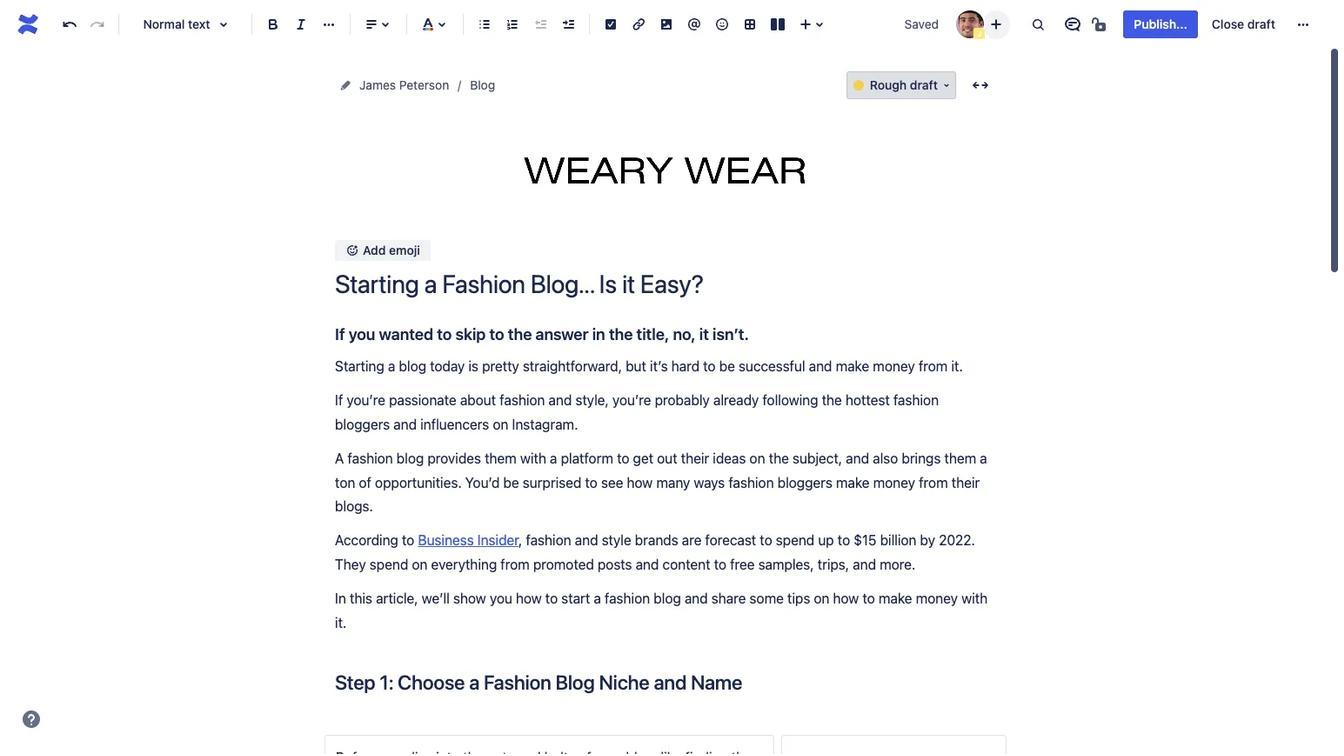 Task type: locate. For each thing, give the bounding box(es) containing it.
0 horizontal spatial bloggers
[[335, 417, 390, 432]]

of
[[359, 475, 372, 490]]

starting a blog today is pretty straightforward, but it's hard to be successful and make money from it.
[[335, 358, 963, 374]]

1 horizontal spatial you're
[[613, 393, 651, 408]]

about
[[460, 393, 496, 408]]

help image
[[21, 709, 42, 730]]

0 horizontal spatial their
[[681, 451, 709, 467]]

0 horizontal spatial with
[[520, 451, 546, 467]]

fashion down the posts
[[605, 591, 650, 607]]

their up 2022.
[[952, 475, 980, 490]]

0 vertical spatial it.
[[952, 358, 963, 374]]

peterson
[[399, 77, 449, 92]]

ton
[[335, 475, 355, 490]]

action item image
[[600, 14, 621, 35]]

to
[[437, 325, 452, 344], [490, 325, 504, 344], [703, 358, 716, 374], [617, 451, 630, 467], [585, 475, 598, 490], [402, 533, 415, 549], [760, 533, 772, 549], [838, 533, 850, 549], [714, 557, 727, 572], [545, 591, 558, 607], [863, 591, 875, 607]]

add emoji button
[[335, 240, 431, 261]]

and up following
[[809, 358, 832, 374]]

more formatting image
[[319, 14, 339, 35]]

1 horizontal spatial blog
[[556, 671, 595, 695]]

blog inside in this article, we'll show you how to start a fashion blog and share some tips on how to make money with it.
[[654, 591, 681, 607]]

a inside in this article, we'll show you how to start a fashion blog and share some tips on how to make money with it.
[[594, 591, 601, 607]]

to right up
[[838, 533, 850, 549]]

0 horizontal spatial them
[[485, 451, 517, 467]]

, fashion and style brands are forecast to spend up to $15 billion by 2022. they spend on everything from promoted posts and content to free samples, trips, and more.
[[335, 533, 979, 572]]

james peterson image
[[957, 10, 985, 38]]

them right "brings"
[[945, 451, 977, 467]]

fashion up "of"
[[348, 451, 393, 467]]

choose
[[398, 671, 465, 695]]

make
[[836, 358, 870, 374], [836, 475, 870, 490], [879, 591, 912, 607]]

bloggers up the a
[[335, 417, 390, 432]]

it.
[[952, 358, 963, 374], [335, 615, 347, 631]]

to up samples,
[[760, 533, 772, 549]]

1 vertical spatial from
[[919, 475, 948, 490]]

blog for a
[[399, 358, 426, 374]]

and inside in this article, we'll show you how to start a fashion blog and share some tips on how to make money with it.
[[685, 591, 708, 607]]

0 horizontal spatial it.
[[335, 615, 347, 631]]

0 vertical spatial with
[[520, 451, 546, 467]]

2 if from the top
[[335, 393, 343, 408]]

business
[[418, 533, 474, 549]]

numbered list ⌘⇧7 image
[[502, 14, 523, 35]]

fashion
[[500, 393, 545, 408], [894, 393, 939, 408], [348, 451, 393, 467], [729, 475, 774, 490], [526, 533, 571, 549], [605, 591, 650, 607]]

make down more.
[[879, 591, 912, 607]]

how left the start
[[516, 591, 542, 607]]

0 vertical spatial spend
[[776, 533, 815, 549]]

how down trips,
[[833, 591, 859, 607]]

you up starting
[[349, 325, 375, 344]]

2 vertical spatial from
[[501, 557, 530, 572]]

james peterson
[[359, 77, 449, 92]]

bloggers down subject,
[[778, 475, 833, 490]]

bloggers
[[335, 417, 390, 432], [778, 475, 833, 490]]

some
[[750, 591, 784, 607]]

update header image
[[608, 177, 724, 191]]

1 horizontal spatial them
[[945, 451, 977, 467]]

0 vertical spatial if
[[335, 325, 345, 344]]

1 horizontal spatial be
[[719, 358, 735, 374]]

blog right peterson
[[470, 77, 495, 92]]

confluence image
[[14, 10, 42, 38], [14, 10, 42, 38]]

1 vertical spatial it.
[[335, 615, 347, 631]]

0 vertical spatial their
[[681, 451, 709, 467]]

content
[[663, 557, 711, 572]]

surprised
[[523, 475, 582, 490]]

billion
[[880, 533, 917, 549]]

bloggers inside if you're passionate about fashion and style, you're probably already following the hottest fashion bloggers and influencers on instagram.
[[335, 417, 390, 432]]

0 vertical spatial blog
[[399, 358, 426, 374]]

name
[[691, 671, 743, 695]]

are
[[682, 533, 702, 549]]

blog inside a fashion blog provides them with a platform to get out their ideas on the subject, and also brings them a ton of opportunities. you'd be surprised to see how many ways fashion bloggers make money from their blogs.
[[397, 451, 424, 467]]

0 horizontal spatial be
[[503, 475, 519, 490]]

you're down starting
[[347, 393, 385, 408]]

from inside , fashion and style brands are forecast to spend up to $15 billion by 2022. they spend on everything from promoted posts and content to free samples, trips, and more.
[[501, 557, 530, 572]]

saved
[[905, 17, 939, 31]]

Main content area, start typing to enter text. text field
[[325, 325, 1007, 755]]

to right the skip
[[490, 325, 504, 344]]

1 horizontal spatial with
[[962, 591, 988, 607]]

and left share at the bottom right of the page
[[685, 591, 708, 607]]

2 vertical spatial blog
[[654, 591, 681, 607]]

make down subject,
[[836, 475, 870, 490]]

following
[[763, 393, 818, 408]]

from
[[919, 358, 948, 374], [919, 475, 948, 490], [501, 557, 530, 572]]

blogs.
[[335, 499, 373, 514]]

if up starting
[[335, 325, 345, 344]]

0 horizontal spatial spend
[[370, 557, 408, 572]]

if
[[335, 325, 345, 344], [335, 393, 343, 408]]

passionate
[[389, 393, 457, 408]]

and down brands
[[636, 557, 659, 572]]

1 horizontal spatial how
[[627, 475, 653, 490]]

find and replace image
[[1028, 14, 1049, 35]]

to left 'business'
[[402, 533, 415, 549]]

to left the skip
[[437, 325, 452, 344]]

1 vertical spatial their
[[952, 475, 980, 490]]

a
[[388, 358, 395, 374], [550, 451, 557, 467], [980, 451, 988, 467], [594, 591, 601, 607], [469, 671, 480, 695]]

money down also
[[873, 475, 916, 490]]

you right show
[[490, 591, 512, 607]]

if for if you wanted to skip to the answer in the title, no, it isn't.
[[335, 325, 345, 344]]

2 them from the left
[[945, 451, 977, 467]]

1 horizontal spatial you
[[490, 591, 512, 607]]

with up surprised
[[520, 451, 546, 467]]

0 vertical spatial be
[[719, 358, 735, 374]]

money inside a fashion blog provides them with a platform to get out their ideas on the subject, and also brings them a ton of opportunities. you'd be surprised to see how many ways fashion bloggers make money from their blogs.
[[873, 475, 916, 490]]

more.
[[880, 557, 916, 572]]

hard
[[672, 358, 700, 374]]

if inside if you're passionate about fashion and style, you're probably already following the hottest fashion bloggers and influencers on instagram.
[[335, 393, 343, 408]]

1 vertical spatial blog
[[556, 671, 595, 695]]

comment icon image
[[1063, 14, 1084, 35]]

1 if from the top
[[335, 325, 345, 344]]

1 vertical spatial money
[[873, 475, 916, 490]]

1 vertical spatial blog
[[397, 451, 424, 467]]

image
[[691, 177, 724, 191]]

0 horizontal spatial blog
[[470, 77, 495, 92]]

0 horizontal spatial you're
[[347, 393, 385, 408]]

0 vertical spatial bloggers
[[335, 417, 390, 432]]

and up instagram.
[[549, 393, 572, 408]]

on right ideas
[[750, 451, 765, 467]]

blog
[[399, 358, 426, 374], [397, 451, 424, 467], [654, 591, 681, 607]]

according to business insider
[[335, 533, 519, 549]]

make page full-width image
[[970, 75, 991, 96]]

1 vertical spatial with
[[962, 591, 988, 607]]

link image
[[628, 14, 649, 35]]

on inside , fashion and style brands are forecast to spend up to $15 billion by 2022. they spend on everything from promoted posts and content to free samples, trips, and more.
[[412, 557, 428, 572]]

a
[[335, 451, 344, 467]]

a right "brings"
[[980, 451, 988, 467]]

1 vertical spatial make
[[836, 475, 870, 490]]

align left image
[[361, 14, 382, 35]]

blog up opportunities. at bottom left
[[397, 451, 424, 467]]

be right 'you'd'
[[503, 475, 519, 490]]

you inside in this article, we'll show you how to start a fashion blog and share some tips on how to make money with it.
[[490, 591, 512, 607]]

their up ways
[[681, 451, 709, 467]]

the up pretty
[[508, 325, 532, 344]]

spend
[[776, 533, 815, 549], [370, 557, 408, 572]]

fashion right ","
[[526, 533, 571, 549]]

2 vertical spatial make
[[879, 591, 912, 607]]

style,
[[576, 393, 609, 408]]

spend up samples,
[[776, 533, 815, 549]]

show
[[453, 591, 486, 607]]

a right the start
[[594, 591, 601, 607]]

share
[[712, 591, 746, 607]]

blog down "content"
[[654, 591, 681, 607]]

and
[[809, 358, 832, 374], [549, 393, 572, 408], [394, 417, 417, 432], [846, 451, 869, 467], [575, 533, 598, 549], [636, 557, 659, 572], [853, 557, 876, 572], [685, 591, 708, 607], [654, 671, 687, 695]]

blog down "wanted"
[[399, 358, 426, 374]]

the inside if you're passionate about fashion and style, you're probably already following the hottest fashion bloggers and influencers on instagram.
[[822, 393, 842, 408]]

fashion right hottest
[[894, 393, 939, 408]]

2 vertical spatial money
[[916, 591, 958, 607]]

they
[[335, 557, 366, 572]]

1 horizontal spatial bloggers
[[778, 475, 833, 490]]

the left hottest
[[822, 393, 842, 408]]

on down according to business insider
[[412, 557, 428, 572]]

money down by
[[916, 591, 958, 607]]

0 vertical spatial you
[[349, 325, 375, 344]]

them up 'you'd'
[[485, 451, 517, 467]]

make inside a fashion blog provides them with a platform to get out their ideas on the subject, and also brings them a ton of opportunities. you'd be surprised to see how many ways fashion bloggers make money from their blogs.
[[836, 475, 870, 490]]

the left subject,
[[769, 451, 789, 467]]

blog left niche
[[556, 671, 595, 695]]

to down $15
[[863, 591, 875, 607]]

outdent ⇧tab image
[[530, 14, 551, 35]]

be inside a fashion blog provides them with a platform to get out their ideas on the subject, and also brings them a ton of opportunities. you'd be surprised to see how many ways fashion bloggers make money from their blogs.
[[503, 475, 519, 490]]

if you wanted to skip to the answer in the title, no, it isn't.
[[335, 325, 753, 344]]

if you're passionate about fashion and style, you're probably already following the hottest fashion bloggers and influencers on instagram.
[[335, 393, 943, 432]]

$15
[[854, 533, 877, 549]]

make up hottest
[[836, 358, 870, 374]]

1 vertical spatial you
[[490, 591, 512, 607]]

insider
[[477, 533, 519, 549]]

more image
[[1293, 14, 1314, 35]]

a right starting
[[388, 358, 395, 374]]

1 you're from the left
[[347, 393, 385, 408]]

1 vertical spatial if
[[335, 393, 343, 408]]

a fashion blog provides them with a platform to get out their ideas on the subject, and also brings them a ton of opportunities. you'd be surprised to see how many ways fashion bloggers make money from their blogs.
[[335, 451, 991, 514]]

on right tips
[[814, 591, 830, 607]]

if down starting
[[335, 393, 343, 408]]

and left also
[[846, 451, 869, 467]]

to left see
[[585, 475, 598, 490]]

on
[[493, 417, 509, 432], [750, 451, 765, 467], [412, 557, 428, 572], [814, 591, 830, 607]]

be
[[719, 358, 735, 374], [503, 475, 519, 490]]

how down get
[[627, 475, 653, 490]]

bloggers inside a fashion blog provides them with a platform to get out their ideas on the subject, and also brings them a ton of opportunities. you'd be surprised to see how many ways fashion bloggers make money from their blogs.
[[778, 475, 833, 490]]

0 horizontal spatial how
[[516, 591, 542, 607]]

be down isn't. in the top of the page
[[719, 358, 735, 374]]

already
[[713, 393, 759, 408]]

in this article, we'll show you how to start a fashion blog and share some tips on how to make money with it.
[[335, 591, 991, 631]]

add image, video, or file image
[[656, 14, 677, 35]]

with down 2022.
[[962, 591, 988, 607]]

publish... button
[[1124, 10, 1198, 38]]

tips
[[788, 591, 810, 607]]

forecast
[[705, 533, 756, 549]]

money up hottest
[[873, 358, 915, 374]]

1 vertical spatial be
[[503, 475, 519, 490]]

according
[[335, 533, 398, 549]]

today
[[430, 358, 465, 374]]

hottest
[[846, 393, 890, 408]]

on down about
[[493, 417, 509, 432]]

1 vertical spatial bloggers
[[778, 475, 833, 490]]

add emoji image
[[346, 244, 359, 258]]

spend down according
[[370, 557, 408, 572]]

on inside if you're passionate about fashion and style, you're probably already following the hottest fashion bloggers and influencers on instagram.
[[493, 417, 509, 432]]

money
[[873, 358, 915, 374], [873, 475, 916, 490], [916, 591, 958, 607]]

you're down but
[[613, 393, 651, 408]]

header
[[650, 177, 688, 191]]



Task type: vqa. For each thing, say whether or not it's contained in the screenshot.
reported on the left of the page
no



Task type: describe. For each thing, give the bounding box(es) containing it.
no,
[[673, 325, 696, 344]]

emoji image
[[712, 14, 733, 35]]

fashion inside in this article, we'll show you how to start a fashion blog and share some tips on how to make money with it.
[[605, 591, 650, 607]]

money inside in this article, we'll show you how to start a fashion blog and share some tips on how to make money with it.
[[916, 591, 958, 607]]

1 horizontal spatial it.
[[952, 358, 963, 374]]

blog for fashion
[[397, 451, 424, 467]]

with inside a fashion blog provides them with a platform to get out their ideas on the subject, and also brings them a ton of opportunities. you'd be surprised to see how many ways fashion bloggers make money from their blogs.
[[520, 451, 546, 467]]

move this blog image
[[339, 78, 352, 92]]

opportunities.
[[375, 475, 462, 490]]

answer
[[536, 325, 589, 344]]

make inside in this article, we'll show you how to start a fashion blog and share some tips on how to make money with it.
[[879, 591, 912, 607]]

Blog post title text field
[[335, 270, 996, 299]]

0 vertical spatial from
[[919, 358, 948, 374]]

2 you're from the left
[[613, 393, 651, 408]]

the inside a fashion blog provides them with a platform to get out their ideas on the subject, and also brings them a ton of opportunities. you'd be surprised to see how many ways fashion bloggers make money from their blogs.
[[769, 451, 789, 467]]

a up surprised
[[550, 451, 557, 467]]

free
[[730, 557, 755, 572]]

you'd
[[465, 475, 500, 490]]

close draft
[[1212, 17, 1276, 31]]

samples,
[[758, 557, 814, 572]]

fashion
[[484, 671, 552, 695]]

normal
[[143, 17, 185, 31]]

bullet list ⌘⇧8 image
[[474, 14, 495, 35]]

0 vertical spatial money
[[873, 358, 915, 374]]

we'll
[[422, 591, 450, 607]]

2 horizontal spatial how
[[833, 591, 859, 607]]

add emoji
[[363, 243, 420, 258]]

starting
[[335, 358, 385, 374]]

0 horizontal spatial you
[[349, 325, 375, 344]]

close
[[1212, 17, 1245, 31]]

mention image
[[684, 14, 705, 35]]

it's
[[650, 358, 668, 374]]

and down $15
[[853, 557, 876, 572]]

influencers
[[420, 417, 489, 432]]

blog inside main content area, start typing to enter text. "text box"
[[556, 671, 595, 695]]

2022.
[[939, 533, 975, 549]]

posts
[[598, 557, 632, 572]]

no restrictions image
[[1091, 14, 1112, 35]]

and left style
[[575, 533, 598, 549]]

many
[[656, 475, 690, 490]]

is
[[469, 358, 479, 374]]

james
[[359, 77, 396, 92]]

subject,
[[793, 451, 843, 467]]

with inside in this article, we'll show you how to start a fashion blog and share some tips on how to make money with it.
[[962, 591, 988, 607]]

to left the start
[[545, 591, 558, 607]]

and inside a fashion blog provides them with a platform to get out their ideas on the subject, and also brings them a ton of opportunities. you'd be surprised to see how many ways fashion bloggers make money from their blogs.
[[846, 451, 869, 467]]

fashion down ideas
[[729, 475, 774, 490]]

instagram.
[[512, 417, 578, 432]]

but
[[626, 358, 647, 374]]

1:
[[380, 671, 394, 695]]

on inside a fashion blog provides them with a platform to get out their ideas on the subject, and also brings them a ton of opportunities. you'd be surprised to see how many ways fashion bloggers make money from their blogs.
[[750, 451, 765, 467]]

see
[[601, 475, 623, 490]]

fashion up instagram.
[[500, 393, 545, 408]]

ways
[[694, 475, 725, 490]]

ideas
[[713, 451, 746, 467]]

,
[[519, 533, 522, 549]]

update header image button
[[603, 148, 729, 191]]

blog link
[[470, 75, 495, 96]]

if for if you're passionate about fashion and style, you're probably already following the hottest fashion bloggers and influencers on instagram.
[[335, 393, 343, 408]]

from inside a fashion blog provides them with a platform to get out their ideas on the subject, and also brings them a ton of opportunities. you'd be surprised to see how many ways fashion bloggers make money from their blogs.
[[919, 475, 948, 490]]

provides
[[428, 451, 481, 467]]

by
[[920, 533, 935, 549]]

1 horizontal spatial their
[[952, 475, 980, 490]]

brands
[[635, 533, 679, 549]]

a right choose
[[469, 671, 480, 695]]

table image
[[740, 14, 761, 35]]

italic ⌘i image
[[291, 14, 312, 35]]

update
[[608, 177, 647, 191]]

in
[[592, 325, 605, 344]]

trips,
[[818, 557, 849, 572]]

wanted
[[379, 325, 433, 344]]

indent tab image
[[558, 14, 579, 35]]

publish...
[[1134, 17, 1188, 31]]

normal text button
[[126, 5, 245, 44]]

invite to edit image
[[986, 13, 1007, 34]]

draft
[[1248, 17, 1276, 31]]

1 them from the left
[[485, 451, 517, 467]]

straightforward,
[[523, 358, 622, 374]]

the right in
[[609, 325, 633, 344]]

step 1: choose a fashion blog niche and name
[[335, 671, 743, 695]]

start
[[562, 591, 590, 607]]

niche
[[599, 671, 650, 695]]

emoji
[[389, 243, 420, 258]]

1 horizontal spatial spend
[[776, 533, 815, 549]]

to right hard
[[703, 358, 716, 374]]

get
[[633, 451, 654, 467]]

and down passionate
[[394, 417, 417, 432]]

0 vertical spatial blog
[[470, 77, 495, 92]]

text
[[188, 17, 210, 31]]

this
[[350, 591, 372, 607]]

skip
[[456, 325, 486, 344]]

and right niche
[[654, 671, 687, 695]]

brings
[[902, 451, 941, 467]]

on inside in this article, we'll show you how to start a fashion blog and share some tips on how to make money with it.
[[814, 591, 830, 607]]

james peterson link
[[359, 75, 449, 96]]

it. inside in this article, we'll show you how to start a fashion blog and share some tips on how to make money with it.
[[335, 615, 347, 631]]

in
[[335, 591, 346, 607]]

bold ⌘b image
[[263, 14, 284, 35]]

fashion inside , fashion and style brands are forecast to spend up to $15 billion by 2022. they spend on everything from promoted posts and content to free samples, trips, and more.
[[526, 533, 571, 549]]

how inside a fashion blog provides them with a platform to get out their ideas on the subject, and also brings them a ton of opportunities. you'd be surprised to see how many ways fashion bloggers make money from their blogs.
[[627, 475, 653, 490]]

also
[[873, 451, 898, 467]]

promoted
[[533, 557, 594, 572]]

article,
[[376, 591, 418, 607]]

add
[[363, 243, 386, 258]]

to left get
[[617, 451, 630, 467]]

successful
[[739, 358, 805, 374]]

1 vertical spatial spend
[[370, 557, 408, 572]]

it
[[700, 325, 709, 344]]

0 vertical spatial make
[[836, 358, 870, 374]]

up
[[818, 533, 834, 549]]

to left free
[[714, 557, 727, 572]]

layouts image
[[768, 14, 788, 35]]

everything
[[431, 557, 497, 572]]

undo ⌘z image
[[59, 14, 80, 35]]

redo ⌘⇧z image
[[87, 14, 108, 35]]

pretty
[[482, 358, 519, 374]]



